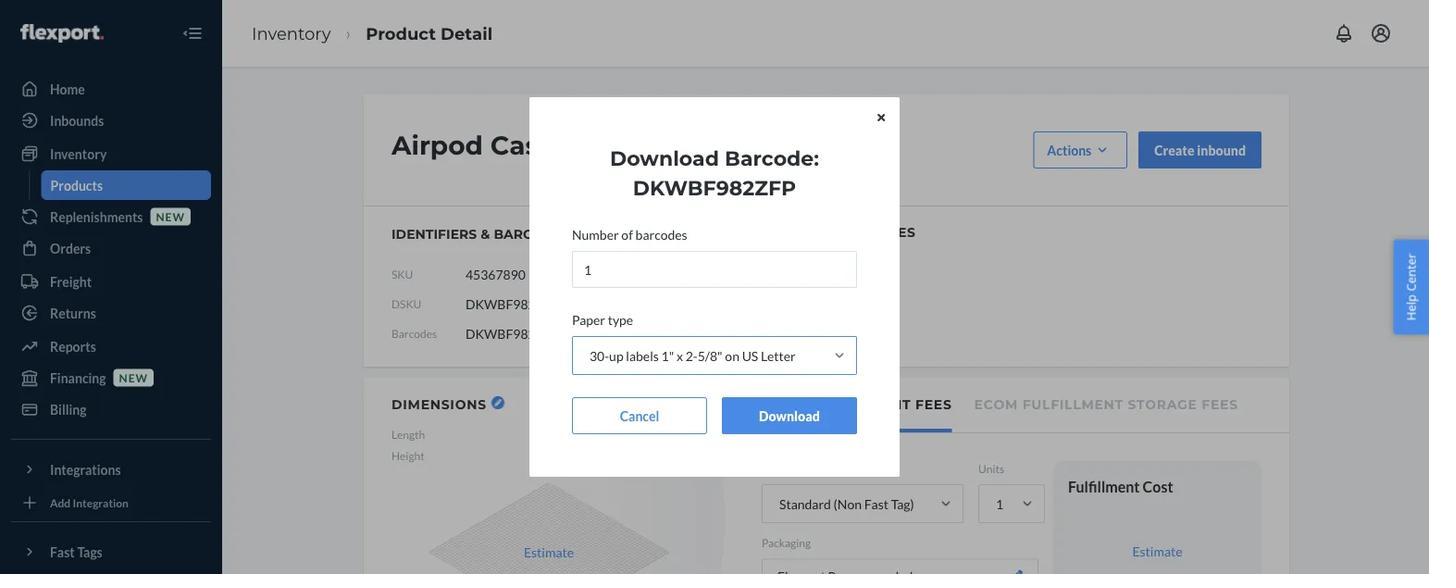 Task type: vqa. For each thing, say whether or not it's contained in the screenshot.
Help Center
yes



Task type: describe. For each thing, give the bounding box(es) containing it.
labels
[[626, 348, 659, 363]]

paper type
[[572, 312, 633, 327]]

of
[[622, 226, 633, 242]]

center
[[1403, 253, 1420, 291]]

paper
[[572, 312, 606, 327]]

x
[[677, 348, 683, 363]]

download barcode: dkwbf982zfp
[[610, 146, 819, 200]]

help center
[[1403, 253, 1420, 321]]

download for download
[[759, 408, 820, 424]]

dkwbf982zfp
[[633, 175, 796, 200]]

number of barcodes
[[572, 226, 688, 242]]

up
[[609, 348, 624, 363]]

barcode:
[[725, 146, 819, 171]]

cancel button
[[572, 397, 707, 434]]

on
[[725, 348, 740, 363]]

cancel
[[620, 408, 660, 424]]

dialog containing download barcode:
[[530, 97, 900, 477]]



Task type: locate. For each thing, give the bounding box(es) containing it.
us
[[742, 348, 759, 363]]

download for download barcode: dkwbf982zfp
[[610, 146, 719, 171]]

download up dkwbf982zfp
[[610, 146, 719, 171]]

1 vertical spatial download
[[759, 408, 820, 424]]

number
[[572, 226, 619, 242]]

download button
[[722, 397, 857, 434]]

letter
[[761, 348, 796, 363]]

download inside download barcode: dkwbf982zfp
[[610, 146, 719, 171]]

dialog
[[530, 97, 900, 477]]

30-
[[590, 348, 609, 363]]

download
[[610, 146, 719, 171], [759, 408, 820, 424]]

download down letter
[[759, 408, 820, 424]]

1"
[[662, 348, 674, 363]]

close image
[[878, 112, 885, 123]]

0 horizontal spatial download
[[610, 146, 719, 171]]

None number field
[[572, 251, 857, 288]]

barcodes
[[636, 226, 688, 242]]

download inside button
[[759, 408, 820, 424]]

2-
[[686, 348, 698, 363]]

help center button
[[1394, 240, 1430, 335]]

0 vertical spatial download
[[610, 146, 719, 171]]

30-up labels 1" x 2-5/8" on us letter
[[590, 348, 796, 363]]

help
[[1403, 294, 1420, 321]]

1 horizontal spatial download
[[759, 408, 820, 424]]

type
[[608, 312, 633, 327]]

5/8"
[[698, 348, 723, 363]]



